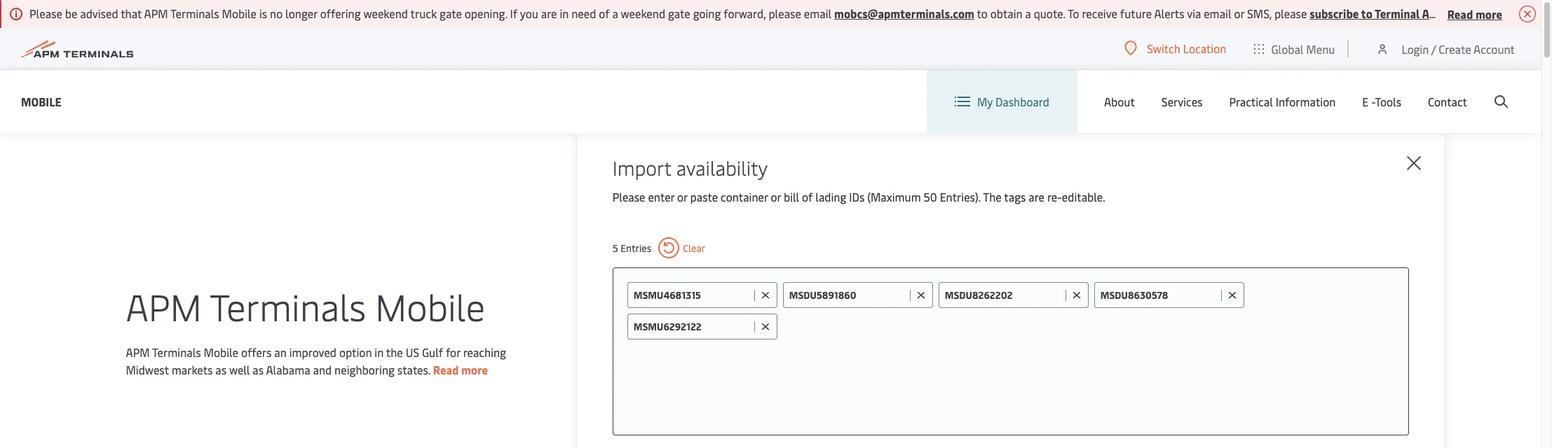 Task type: locate. For each thing, give the bounding box(es) containing it.
or right enter
[[677, 189, 688, 205]]

1 horizontal spatial in
[[560, 6, 569, 21]]

terminals right that
[[170, 6, 219, 21]]

going
[[693, 6, 721, 21]]

read inside button
[[1448, 6, 1474, 21]]

practical information button
[[1230, 70, 1336, 133]]

of
[[599, 6, 610, 21], [802, 189, 813, 205]]

please for please be advised that apm terminals mobile is no longer offering weekend truck gate opening. if you are in need of a weekend gate going forward, please email mobcs@apmterminals.com to obtain a quote. to receive future alerts via email or sms, please subscribe to terminal alerts .
[[29, 6, 62, 21]]

2 please from the left
[[1275, 6, 1307, 21]]

markets
[[172, 363, 213, 378]]

read down 'for'
[[433, 363, 459, 378]]

in inside apm terminals mobile offers an improved option in the us gulf for reaching midwest markets as well as alabama and neighboring states.
[[375, 345, 384, 360]]

contact
[[1429, 94, 1468, 109]]

0 horizontal spatial please
[[29, 6, 62, 21]]

1 horizontal spatial please
[[613, 189, 646, 205]]

2 entered id text field from the left
[[1101, 289, 1218, 302]]

read up login / create account on the right top of page
[[1448, 6, 1474, 21]]

a right obtain
[[1026, 6, 1032, 21]]

1 horizontal spatial read
[[1448, 6, 1474, 21]]

1 alerts from the left
[[1155, 6, 1185, 21]]

1 entered id text field from the left
[[945, 289, 1062, 302]]

1 to from the left
[[977, 6, 988, 21]]

in
[[560, 6, 569, 21], [375, 345, 384, 360]]

0 horizontal spatial please
[[769, 6, 802, 21]]

or
[[1235, 6, 1245, 21], [677, 189, 688, 205], [771, 189, 781, 205]]

terminals up 'markets'
[[152, 345, 201, 360]]

please
[[769, 6, 802, 21], [1275, 6, 1307, 21]]

1 gate from the left
[[440, 6, 462, 21]]

quote. to
[[1034, 6, 1080, 21]]

1 horizontal spatial entered id text field
[[1101, 289, 1218, 302]]

apm for apm terminals mobile offers an improved option in the us gulf for reaching midwest markets as well as alabama and neighboring states.
[[126, 345, 150, 360]]

0 horizontal spatial read more
[[433, 363, 488, 378]]

1 horizontal spatial more
[[1476, 6, 1503, 21]]

0 horizontal spatial as
[[216, 363, 227, 378]]

0 horizontal spatial email
[[804, 6, 832, 21]]

more inside button
[[1476, 6, 1503, 21]]

option
[[339, 345, 372, 360]]

0 horizontal spatial or
[[677, 189, 688, 205]]

more for the 'read more' link
[[461, 363, 488, 378]]

enter
[[648, 189, 675, 205]]

2 to from the left
[[1362, 6, 1373, 21]]

longer
[[286, 6, 318, 21]]

import availability
[[613, 154, 768, 181]]

receive
[[1082, 6, 1118, 21]]

are
[[541, 6, 557, 21], [1029, 189, 1045, 205]]

-
[[1372, 94, 1376, 109]]

are left re- on the top of the page
[[1029, 189, 1045, 205]]

1 please from the left
[[769, 6, 802, 21]]

as down offers
[[253, 363, 264, 378]]

terminals up an
[[210, 282, 366, 331]]

subscribe
[[1310, 6, 1359, 21]]

apm for apm terminals mobile
[[126, 282, 202, 331]]

1 horizontal spatial weekend
[[621, 6, 666, 21]]

1 horizontal spatial please
[[1275, 6, 1307, 21]]

or left 'sms,'
[[1235, 6, 1245, 21]]

1 vertical spatial more
[[461, 363, 488, 378]]

1 horizontal spatial alerts
[[1423, 6, 1454, 21]]

1 horizontal spatial or
[[771, 189, 781, 205]]

read more down 'for'
[[433, 363, 488, 378]]

Entered ID text field
[[634, 289, 751, 302], [789, 289, 907, 302], [634, 320, 751, 334]]

of right bill
[[802, 189, 813, 205]]

0 horizontal spatial to
[[977, 6, 988, 21]]

0 vertical spatial in
[[560, 6, 569, 21]]

more down reaching
[[461, 363, 488, 378]]

about button
[[1104, 70, 1135, 133]]

2 gate from the left
[[668, 6, 691, 21]]

container
[[721, 189, 768, 205]]

1 horizontal spatial read more
[[1448, 6, 1503, 21]]

more right .
[[1476, 6, 1503, 21]]

0 horizontal spatial are
[[541, 6, 557, 21]]

1 horizontal spatial to
[[1362, 6, 1373, 21]]

2 vertical spatial apm
[[126, 345, 150, 360]]

for
[[446, 345, 461, 360]]

1 vertical spatial of
[[802, 189, 813, 205]]

0 horizontal spatial gate
[[440, 6, 462, 21]]

sms,
[[1248, 6, 1272, 21]]

weekend right need
[[621, 6, 666, 21]]

0 horizontal spatial read
[[433, 363, 459, 378]]

2 horizontal spatial or
[[1235, 6, 1245, 21]]

read more
[[1448, 6, 1503, 21], [433, 363, 488, 378]]

services
[[1162, 94, 1203, 109]]

1 horizontal spatial as
[[253, 363, 264, 378]]

a
[[613, 6, 618, 21], [1026, 6, 1032, 21]]

0 vertical spatial read more
[[1448, 6, 1503, 21]]

please for please enter or paste container or bill of lading ids (maximum 50 entries). the tags are re-editable.
[[613, 189, 646, 205]]

of right need
[[599, 6, 610, 21]]

please left be
[[29, 6, 62, 21]]

0 horizontal spatial a
[[613, 6, 618, 21]]

and
[[313, 363, 332, 378]]

please right 'sms,'
[[1275, 6, 1307, 21]]

import
[[613, 154, 672, 181]]

need
[[572, 6, 596, 21]]

improved
[[289, 345, 337, 360]]

Entered ID text field
[[945, 289, 1062, 302], [1101, 289, 1218, 302]]

1 horizontal spatial a
[[1026, 6, 1032, 21]]

0 horizontal spatial entered id text field
[[945, 289, 1062, 302]]

5 entries
[[613, 242, 652, 255]]

weekend left truck
[[364, 6, 408, 21]]

1 vertical spatial in
[[375, 345, 384, 360]]

alerts up the /
[[1423, 6, 1454, 21]]

0 horizontal spatial alerts
[[1155, 6, 1185, 21]]

email
[[804, 6, 832, 21], [1204, 6, 1232, 21]]

read for the 'read more' link
[[433, 363, 459, 378]]

more
[[1476, 6, 1503, 21], [461, 363, 488, 378]]

mobile
[[222, 6, 257, 21], [21, 94, 62, 109], [375, 282, 485, 331], [204, 345, 238, 360]]

Type or paste your IDs here text field
[[783, 314, 1395, 339]]

the
[[983, 189, 1002, 205]]

please
[[29, 6, 62, 21], [613, 189, 646, 205]]

0 vertical spatial please
[[29, 6, 62, 21]]

2 vertical spatial terminals
[[152, 345, 201, 360]]

weekend
[[364, 6, 408, 21], [621, 6, 666, 21]]

1 vertical spatial apm
[[126, 282, 202, 331]]

in left the
[[375, 345, 384, 360]]

the
[[386, 345, 403, 360]]

mobcs@apmterminals.com link
[[835, 6, 975, 21]]

terminals
[[170, 6, 219, 21], [210, 282, 366, 331], [152, 345, 201, 360]]

1 horizontal spatial gate
[[668, 6, 691, 21]]

please right forward,
[[769, 6, 802, 21]]

0 horizontal spatial more
[[461, 363, 488, 378]]

1 horizontal spatial are
[[1029, 189, 1045, 205]]

1 vertical spatial please
[[613, 189, 646, 205]]

in left need
[[560, 6, 569, 21]]

1 vertical spatial read
[[433, 363, 459, 378]]

a right need
[[613, 6, 618, 21]]

1 a from the left
[[613, 6, 618, 21]]

via
[[1187, 6, 1202, 21]]

tags
[[1005, 189, 1026, 205]]

to left obtain
[[977, 6, 988, 21]]

services button
[[1162, 70, 1203, 133]]

more for read more button
[[1476, 6, 1503, 21]]

0 vertical spatial read
[[1448, 6, 1474, 21]]

0 horizontal spatial of
[[599, 6, 610, 21]]

gate right truck
[[440, 6, 462, 21]]

apm inside apm terminals mobile offers an improved option in the us gulf for reaching midwest markets as well as alabama and neighboring states.
[[126, 345, 150, 360]]

that
[[121, 6, 142, 21]]

if
[[510, 6, 518, 21]]

create
[[1439, 41, 1472, 56]]

are right you
[[541, 6, 557, 21]]

my dashboard button
[[955, 70, 1050, 133]]

reaching
[[463, 345, 506, 360]]

0 vertical spatial are
[[541, 6, 557, 21]]

gate left going
[[668, 6, 691, 21]]

0 vertical spatial more
[[1476, 6, 1503, 21]]

0 horizontal spatial weekend
[[364, 6, 408, 21]]

1 horizontal spatial email
[[1204, 6, 1232, 21]]

1 horizontal spatial of
[[802, 189, 813, 205]]

2 weekend from the left
[[621, 6, 666, 21]]

obtain
[[991, 6, 1023, 21]]

or left bill
[[771, 189, 781, 205]]

0 horizontal spatial in
[[375, 345, 384, 360]]

to left "terminal"
[[1362, 6, 1373, 21]]

.
[[1454, 6, 1457, 21]]

read more up login / create account on the right top of page
[[1448, 6, 1503, 21]]

1 vertical spatial read more
[[433, 363, 488, 378]]

0 vertical spatial terminals
[[170, 6, 219, 21]]

1 vertical spatial terminals
[[210, 282, 366, 331]]

switch location
[[1147, 41, 1227, 56]]

1 as from the left
[[216, 363, 227, 378]]

bill
[[784, 189, 800, 205]]

50
[[924, 189, 937, 205]]

terminals inside apm terminals mobile offers an improved option in the us gulf for reaching midwest markets as well as alabama and neighboring states.
[[152, 345, 201, 360]]

future
[[1121, 6, 1152, 21]]

alerts left via
[[1155, 6, 1185, 21]]

please down import on the top left of page
[[613, 189, 646, 205]]

as left well
[[216, 363, 227, 378]]

editable.
[[1062, 189, 1106, 205]]

opening.
[[465, 6, 508, 21]]

gate
[[440, 6, 462, 21], [668, 6, 691, 21]]



Task type: describe. For each thing, give the bounding box(es) containing it.
switch
[[1147, 41, 1181, 56]]

paste
[[690, 189, 718, 205]]

global menu
[[1272, 41, 1336, 56]]

read more for read more button
[[1448, 6, 1503, 21]]

offers
[[241, 345, 272, 360]]

e
[[1363, 94, 1369, 109]]

read more button
[[1448, 5, 1503, 22]]

re-
[[1048, 189, 1062, 205]]

no
[[270, 6, 283, 21]]

1 weekend from the left
[[364, 6, 408, 21]]

e -tools
[[1363, 94, 1402, 109]]

switch location button
[[1125, 41, 1227, 56]]

dashboard
[[996, 94, 1050, 109]]

menu
[[1307, 41, 1336, 56]]

please be advised that apm terminals mobile is no longer offering weekend truck gate opening. if you are in need of a weekend gate going forward, please email mobcs@apmterminals.com to obtain a quote. to receive future alerts via email or sms, please subscribe to terminal alerts .
[[29, 6, 1457, 21]]

terminal
[[1375, 6, 1420, 21]]

terminals for apm terminals mobile offers an improved option in the us gulf for reaching midwest markets as well as alabama and neighboring states.
[[152, 345, 201, 360]]

mobile inside apm terminals mobile offers an improved option in the us gulf for reaching midwest markets as well as alabama and neighboring states.
[[204, 345, 238, 360]]

my dashboard
[[978, 94, 1050, 109]]

location
[[1184, 41, 1227, 56]]

please enter or paste container or bill of lading ids (maximum 50 entries). the tags are re-editable.
[[613, 189, 1106, 205]]

global
[[1272, 41, 1304, 56]]

clear
[[683, 242, 706, 255]]

account
[[1474, 41, 1516, 56]]

midwest
[[126, 363, 169, 378]]

contact button
[[1429, 70, 1468, 133]]

clear button
[[659, 238, 706, 259]]

0 vertical spatial apm
[[144, 6, 168, 21]]

close alert image
[[1520, 6, 1537, 22]]

availability
[[677, 154, 768, 181]]

lading
[[816, 189, 847, 205]]

my
[[978, 94, 993, 109]]

is
[[259, 6, 267, 21]]

states.
[[397, 363, 431, 378]]

mobcs@apmterminals.com
[[835, 6, 975, 21]]

truck
[[411, 6, 437, 21]]

offering
[[320, 6, 361, 21]]

advised
[[80, 6, 118, 21]]

neighboring
[[335, 363, 395, 378]]

0 vertical spatial of
[[599, 6, 610, 21]]

1 email from the left
[[804, 6, 832, 21]]

you
[[520, 6, 539, 21]]

well
[[229, 363, 250, 378]]

entries).
[[940, 189, 981, 205]]

login / create account
[[1402, 41, 1516, 56]]

mobile link
[[21, 93, 62, 110]]

entries
[[621, 242, 652, 255]]

gulf
[[422, 345, 443, 360]]

subscribe to terminal alerts link
[[1310, 6, 1454, 21]]

(maximum
[[868, 189, 921, 205]]

read more link
[[433, 363, 488, 378]]

information
[[1276, 94, 1336, 109]]

5
[[613, 242, 618, 255]]

2 alerts from the left
[[1423, 6, 1454, 21]]

login / create account link
[[1376, 28, 1516, 69]]

tools
[[1376, 94, 1402, 109]]

an
[[274, 345, 287, 360]]

read more for the 'read more' link
[[433, 363, 488, 378]]

us
[[406, 345, 419, 360]]

apm terminals mobile offers an improved option in the us gulf for reaching midwest markets as well as alabama and neighboring states.
[[126, 345, 506, 378]]

read for read more button
[[1448, 6, 1474, 21]]

about
[[1104, 94, 1135, 109]]

practical
[[1230, 94, 1273, 109]]

global menu button
[[1241, 28, 1350, 70]]

login
[[1402, 41, 1430, 56]]

alabama
[[266, 363, 310, 378]]

practical information
[[1230, 94, 1336, 109]]

apm terminals mobile
[[126, 282, 485, 331]]

2 email from the left
[[1204, 6, 1232, 21]]

2 as from the left
[[253, 363, 264, 378]]

2 a from the left
[[1026, 6, 1032, 21]]

e -tools button
[[1363, 70, 1402, 133]]

1 vertical spatial are
[[1029, 189, 1045, 205]]

ids
[[849, 189, 865, 205]]

be
[[65, 6, 77, 21]]

terminals for apm terminals mobile
[[210, 282, 366, 331]]

/
[[1432, 41, 1437, 56]]



Task type: vqa. For each thing, say whether or not it's contained in the screenshot.
bottom of
yes



